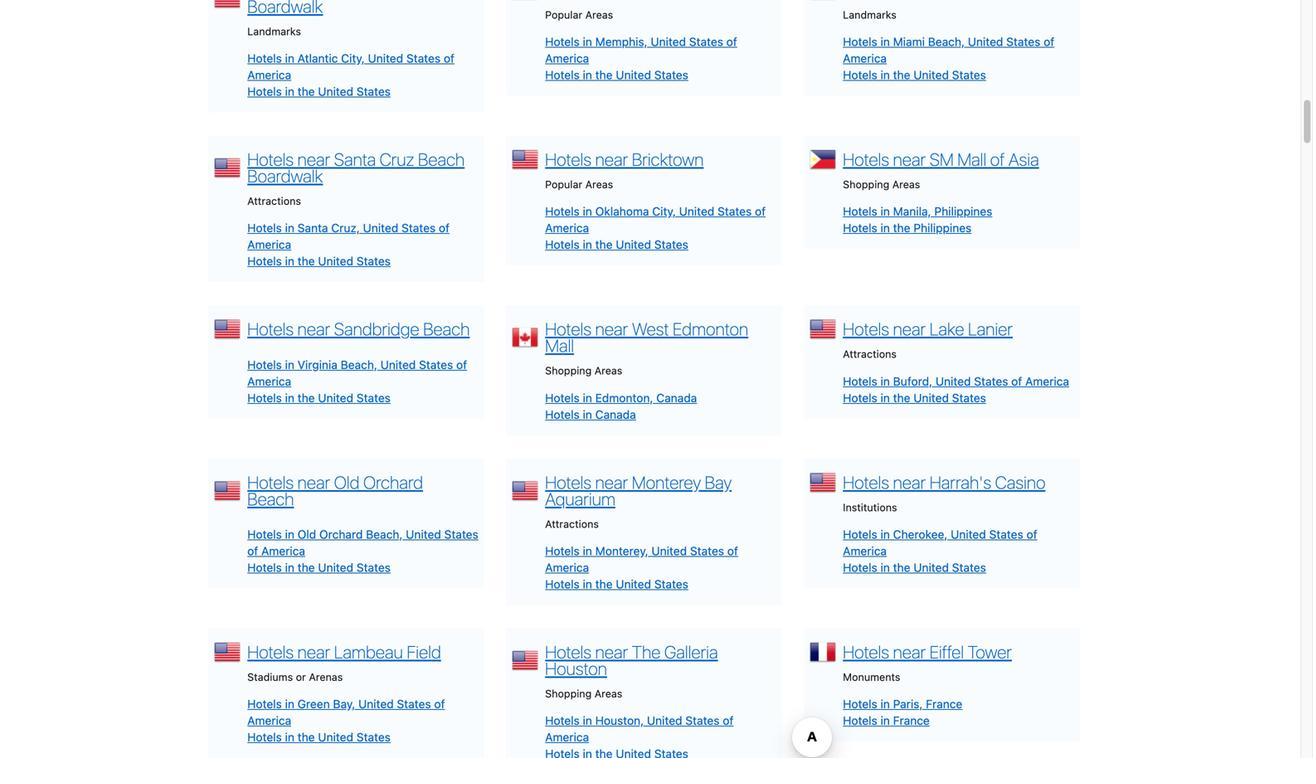 Task type: describe. For each thing, give the bounding box(es) containing it.
hotels near west edmonton mall link
[[545, 319, 748, 356]]

hotels in the united states link for memphis,
[[545, 68, 688, 82]]

of inside hotels in cherokee, united states of america hotels in the united states
[[1027, 528, 1037, 541]]

hotels near old orchard beach
[[247, 472, 423, 509]]

in left green
[[285, 697, 294, 711]]

hotels in virginia beach, united states of america link
[[247, 358, 467, 388]]

arenas
[[309, 671, 343, 683]]

1 vertical spatial canada
[[595, 408, 636, 421]]

hotels in old orchard beach, united states of america hotels in the united states
[[247, 528, 478, 574]]

hotels in the united states link for monterey,
[[545, 577, 688, 591]]

in up hotels in france link
[[881, 697, 890, 711]]

areas for hotels near bricktown
[[585, 178, 613, 190]]

near for monterey
[[595, 472, 628, 493]]

in left atlantic in the top left of the page
[[285, 52, 294, 65]]

states inside hotels in houston, united states of america
[[686, 714, 720, 728]]

in down hotels in memphis, united states of america 'link'
[[583, 68, 592, 82]]

bay,
[[333, 697, 355, 711]]

hotels near santa cruz beach boardwalk
[[247, 149, 465, 186]]

monterey
[[632, 472, 701, 493]]

asia
[[1009, 149, 1039, 170]]

harrah's
[[930, 472, 991, 493]]

near for west
[[595, 319, 628, 339]]

areas for hotels near west edmonton mall
[[595, 365, 622, 377]]

popular areas for oklahoma
[[545, 178, 613, 190]]

shopping for hotels near the galleria houston
[[545, 688, 592, 700]]

in left manila,
[[881, 205, 890, 218]]

america inside hotels in houston, united states of america
[[545, 730, 589, 744]]

green
[[298, 697, 330, 711]]

old for near
[[334, 472, 360, 493]]

hotels near old orchard beach link
[[247, 472, 423, 509]]

hotels in santa cruz, united states of america hotels in the united states
[[247, 221, 450, 268]]

eiffel
[[930, 642, 964, 662]]

galleria
[[664, 642, 718, 662]]

field
[[407, 642, 441, 662]]

casino
[[995, 472, 1046, 493]]

america inside hotels in atlantic city, united states of america hotels in the united states
[[247, 68, 291, 82]]

hotels in virginia beach, united states of america hotels in the united states
[[247, 358, 467, 405]]

in down "hotels in monterey, united states of america" link
[[583, 577, 592, 591]]

of inside hotels in santa cruz, united states of america hotels in the united states
[[439, 221, 450, 235]]

in up hotels in canada link
[[583, 391, 592, 405]]

hotels inside hotels near west edmonton mall
[[545, 319, 591, 339]]

hotels in paris, france hotels in france
[[843, 697, 963, 728]]

beach, inside hotels in old orchard beach, united states of america hotels in the united states
[[366, 528, 403, 541]]

beach for hotels near old orchard beach
[[247, 488, 294, 509]]

oklahoma
[[595, 205, 649, 218]]

hotels in atlantic city, united states of america hotels in the united states
[[247, 52, 455, 98]]

of inside hotels in memphis, united states of america hotels in the united states
[[726, 35, 737, 49]]

edmonton,
[[595, 391, 653, 405]]

hotels in buford, united states of america hotels in the united states
[[843, 374, 1069, 405]]

in down hotels near old orchard beach
[[285, 528, 294, 541]]

0 vertical spatial france
[[926, 697, 963, 711]]

hotels in cherokee, united states of america hotels in the united states
[[843, 528, 1037, 574]]

hotels inside hotels in houston, united states of america
[[545, 714, 580, 728]]

near for old
[[297, 472, 330, 493]]

lake
[[930, 319, 964, 339]]

near for lambeau
[[297, 642, 330, 662]]

hotels in france link
[[843, 714, 930, 728]]

the inside hotels in memphis, united states of america hotels in the united states
[[595, 68, 613, 82]]

city, for atlantic
[[341, 52, 365, 65]]

hotels in paris, france link
[[843, 697, 963, 711]]

santa for cruz,
[[298, 221, 328, 235]]

hotels in the united states link for old
[[247, 561, 391, 574]]

in inside hotels in houston, united states of america
[[583, 714, 592, 728]]

shopping areas for hotels near sm mall of asia
[[843, 178, 920, 190]]

hotels near lambeau field
[[247, 642, 441, 662]]

memphis,
[[595, 35, 648, 49]]

hotels near sm mall of asia link
[[843, 149, 1039, 170]]

the inside hotels in miami beach, united states of america hotels in the united states
[[893, 68, 910, 82]]

popular areas for memphis,
[[545, 9, 613, 21]]

america inside hotels in buford, united states of america hotels in the united states
[[1025, 374, 1069, 388]]

hotels near bricktown link
[[545, 149, 704, 170]]

bay
[[705, 472, 732, 493]]

hotels in the united states link for buford,
[[843, 391, 986, 405]]

america inside "hotels in oklahoma city, united states of america hotels in the united states"
[[545, 221, 589, 235]]

in down stadiums or arenas
[[285, 730, 294, 744]]

cruz
[[380, 149, 414, 170]]

houston,
[[595, 714, 644, 728]]

in down institutions on the bottom right of page
[[881, 528, 890, 541]]

or
[[296, 671, 306, 683]]

in left monterey,
[[583, 544, 592, 558]]

hotels in the united states link for atlantic
[[247, 85, 391, 98]]

hotels in the united states link for cherokee,
[[843, 561, 986, 574]]

the inside hotels in old orchard beach, united states of america hotels in the united states
[[298, 561, 315, 574]]

of inside hotels in houston, united states of america
[[723, 714, 734, 728]]

the inside "hotels in oklahoma city, united states of america hotels in the united states"
[[595, 238, 613, 252]]

sandbridge
[[334, 319, 419, 339]]

america inside hotels in virginia beach, united states of america hotels in the united states
[[247, 374, 291, 388]]

stadiums
[[247, 671, 293, 683]]

the inside the hotels in monterey, united states of america hotels in the united states
[[595, 577, 613, 591]]

in down hotels in atlantic city, united states of america link
[[285, 85, 294, 98]]

hotels near sandbridge beach link
[[247, 319, 470, 339]]

hotels in the united states link for miami
[[843, 68, 986, 82]]

tower
[[968, 642, 1012, 662]]

santa for cruz
[[334, 149, 376, 170]]

america inside hotels in miami beach, united states of america hotels in the united states
[[843, 52, 887, 65]]

lambeau
[[334, 642, 403, 662]]

of inside hotels in atlantic city, united states of america hotels in the united states
[[444, 52, 455, 65]]

hotels in oklahoma city, united states of america hotels in the united states
[[545, 205, 766, 252]]

in down hotels in virginia beach, united states of america link
[[285, 391, 294, 405]]

lanier
[[968, 319, 1013, 339]]

america inside hotels in cherokee, united states of america hotels in the united states
[[843, 544, 887, 558]]

america inside hotels in old orchard beach, united states of america hotels in the united states
[[261, 544, 305, 558]]

hotels in memphis, united states of america hotels in the united states
[[545, 35, 737, 82]]

of inside hotels in old orchard beach, united states of america hotels in the united states
[[247, 544, 258, 558]]

west
[[632, 319, 669, 339]]

of inside "hotels in oklahoma city, united states of america hotels in the united states"
[[755, 205, 766, 218]]

hotels near eiffel tower
[[843, 642, 1012, 662]]

in down hotels in paris, france link
[[881, 714, 890, 728]]

houston
[[545, 658, 607, 679]]

hotels near lake lanier
[[843, 319, 1013, 339]]

hotels in the united states link for green
[[247, 730, 391, 744]]

attractions for hotels near lake lanier
[[843, 348, 897, 360]]

attractions for hotels near monterey bay aquarium
[[545, 518, 599, 530]]

orchard for in
[[319, 528, 363, 541]]

hotels in miami beach, united states of america link
[[843, 35, 1055, 65]]

hotels in the united states link for oklahoma
[[545, 238, 688, 252]]

boardwalk
[[247, 166, 323, 186]]

monuments
[[843, 671, 900, 683]]

hotels in the united states link for santa
[[247, 254, 391, 268]]

aquarium
[[545, 488, 615, 509]]

shopping for hotels near sm mall of asia
[[843, 178, 889, 190]]

hotels near lake lanier link
[[843, 319, 1013, 339]]

hotels in memphis, united states of america link
[[545, 35, 737, 65]]

bricktown
[[632, 149, 704, 170]]

the inside hotels in manila, philippines hotels in the philippines
[[893, 221, 910, 235]]

shopping areas for hotels near west edmonton mall
[[545, 365, 622, 377]]

cherokee,
[[893, 528, 948, 541]]

america inside hotels in santa cruz, united states of america hotels in the united states
[[247, 238, 291, 252]]

hotels near eiffel tower link
[[843, 642, 1012, 662]]

shopping for hotels near west edmonton mall
[[545, 365, 592, 377]]

in down hotels in buford, united states of america link
[[881, 391, 890, 405]]

hotels in oklahoma city, united states of america link
[[545, 205, 766, 235]]

hotels in green bay, united states of america hotels in the united states
[[247, 697, 445, 744]]



Task type: vqa. For each thing, say whether or not it's contained in the screenshot.
HOTELS IN MEMPHIS, UNITED STATES OF AMERICA link
yes



Task type: locate. For each thing, give the bounding box(es) containing it.
shopping down houston
[[545, 688, 592, 700]]

0 vertical spatial mall
[[958, 149, 987, 170]]

0 vertical spatial shopping areas
[[843, 178, 920, 190]]

shopping areas for hotels near the galleria houston
[[545, 688, 622, 700]]

america inside hotels in green bay, united states of america hotels in the united states
[[247, 714, 291, 728]]

hotels near sandbridge beach
[[247, 319, 470, 339]]

the down atlantic in the top left of the page
[[298, 85, 315, 98]]

near inside 'hotels near monterey bay aquarium'
[[595, 472, 628, 493]]

hotels in the united states link down miami
[[843, 68, 986, 82]]

the inside hotels in buford, united states of america hotels in the united states
[[893, 391, 910, 405]]

0 vertical spatial shopping
[[843, 178, 889, 190]]

hotels in the united states link down cherokee,
[[843, 561, 986, 574]]

old for in
[[298, 528, 316, 541]]

shopping areas
[[843, 178, 920, 190], [545, 365, 622, 377], [545, 688, 622, 700]]

2 vertical spatial attractions
[[545, 518, 599, 530]]

areas up memphis,
[[585, 9, 613, 21]]

0 vertical spatial philippines
[[934, 205, 992, 218]]

old down hotels near old orchard beach
[[298, 528, 316, 541]]

in
[[583, 35, 592, 49], [881, 35, 890, 49], [285, 52, 294, 65], [583, 68, 592, 82], [881, 68, 890, 82], [285, 85, 294, 98], [583, 205, 592, 218], [881, 205, 890, 218], [285, 221, 294, 235], [881, 221, 890, 235], [583, 238, 592, 252], [285, 254, 294, 268], [285, 358, 294, 371], [881, 374, 890, 388], [285, 391, 294, 405], [583, 391, 592, 405], [881, 391, 890, 405], [583, 408, 592, 421], [285, 528, 294, 541], [881, 528, 890, 541], [583, 544, 592, 558], [285, 561, 294, 574], [881, 561, 890, 574], [583, 577, 592, 591], [285, 697, 294, 711], [881, 697, 890, 711], [583, 714, 592, 728], [881, 714, 890, 728], [285, 730, 294, 744]]

1 popular areas from the top
[[545, 9, 613, 21]]

states
[[689, 35, 723, 49], [1006, 35, 1041, 49], [406, 52, 441, 65], [654, 68, 688, 82], [952, 68, 986, 82], [357, 85, 391, 98], [718, 205, 752, 218], [402, 221, 436, 235], [654, 238, 688, 252], [357, 254, 391, 268], [419, 358, 453, 371], [974, 374, 1008, 388], [357, 391, 391, 405], [952, 391, 986, 405], [444, 528, 478, 541], [989, 528, 1023, 541], [690, 544, 724, 558], [357, 561, 391, 574], [952, 561, 986, 574], [654, 577, 688, 591], [397, 697, 431, 711], [686, 714, 720, 728], [357, 730, 391, 744]]

virginia
[[298, 358, 338, 371]]

old
[[334, 472, 360, 493], [298, 528, 316, 541]]

institutions
[[843, 501, 897, 513]]

sm
[[930, 149, 954, 170]]

1 horizontal spatial santa
[[334, 149, 376, 170]]

1 horizontal spatial landmarks
[[843, 9, 897, 21]]

1 vertical spatial shopping
[[545, 365, 592, 377]]

hotels in manila, philippines hotels in the philippines
[[843, 205, 992, 235]]

areas up hotels in edmonton, canada link
[[595, 365, 622, 377]]

beach for hotels near santa cruz beach boardwalk
[[418, 149, 465, 170]]

2 vertical spatial shopping areas
[[545, 688, 622, 700]]

hotels in the united states link down hotels in santa cruz, united states of america link
[[247, 254, 391, 268]]

hotels in miami beach, united states of america hotels in the united states
[[843, 35, 1055, 82]]

0 horizontal spatial city,
[[341, 52, 365, 65]]

near for bricktown
[[595, 149, 628, 170]]

orchard inside hotels near old orchard beach
[[363, 472, 423, 493]]

hotels near monterey bay aquarium
[[545, 472, 732, 509]]

the inside hotels in virginia beach, united states of america hotels in the united states
[[298, 391, 315, 405]]

1 horizontal spatial mall
[[958, 149, 987, 170]]

orchard inside hotels in old orchard beach, united states of america hotels in the united states
[[319, 528, 363, 541]]

hotels
[[545, 35, 580, 49], [843, 35, 877, 49], [247, 52, 282, 65], [545, 68, 580, 82], [843, 68, 877, 82], [247, 85, 282, 98], [247, 149, 294, 170], [545, 149, 591, 170], [843, 149, 889, 170], [545, 205, 580, 218], [843, 205, 877, 218], [247, 221, 282, 235], [843, 221, 877, 235], [545, 238, 580, 252], [247, 254, 282, 268], [247, 319, 294, 339], [545, 319, 591, 339], [843, 319, 889, 339], [247, 358, 282, 371], [843, 374, 877, 388], [247, 391, 282, 405], [545, 391, 580, 405], [843, 391, 877, 405], [545, 408, 580, 421], [247, 472, 294, 493], [545, 472, 591, 493], [843, 472, 889, 493], [247, 528, 282, 541], [843, 528, 877, 541], [545, 544, 580, 558], [247, 561, 282, 574], [843, 561, 877, 574], [545, 577, 580, 591], [247, 642, 294, 662], [545, 642, 591, 662], [843, 642, 889, 662], [247, 697, 282, 711], [843, 697, 877, 711], [545, 714, 580, 728], [843, 714, 877, 728], [247, 730, 282, 744]]

attractions for hotels near santa cruz beach boardwalk
[[247, 195, 301, 207]]

near inside hotels near west edmonton mall
[[595, 319, 628, 339]]

the down oklahoma
[[595, 238, 613, 252]]

hotels inside 'hotels near monterey bay aquarium'
[[545, 472, 591, 493]]

0 vertical spatial landmarks
[[843, 9, 897, 21]]

landmarks for atlantic
[[247, 25, 301, 37]]

1 vertical spatial popular
[[545, 178, 582, 190]]

1 vertical spatial mall
[[545, 335, 574, 356]]

city, for oklahoma
[[652, 205, 676, 218]]

near inside hotels near old orchard beach
[[297, 472, 330, 493]]

near for lake
[[893, 319, 926, 339]]

the down manila,
[[893, 221, 910, 235]]

areas up houston,
[[595, 688, 622, 700]]

city, right oklahoma
[[652, 205, 676, 218]]

near for the
[[595, 642, 628, 662]]

hotels in edmonton, canada hotels in canada
[[545, 391, 697, 421]]

0 vertical spatial popular
[[545, 9, 582, 21]]

hotels in the united states link down green
[[247, 730, 391, 744]]

1 vertical spatial philippines
[[914, 221, 972, 235]]

hotels near harrah's casino link
[[843, 472, 1046, 493]]

in down hotels in santa cruz, united states of america link
[[285, 254, 294, 268]]

1 horizontal spatial attractions
[[545, 518, 599, 530]]

near for sm
[[893, 149, 926, 170]]

0 horizontal spatial santa
[[298, 221, 328, 235]]

near for sandbridge
[[297, 319, 330, 339]]

attractions down aquarium
[[545, 518, 599, 530]]

hotels in edmonton, canada link
[[545, 391, 697, 405]]

in down hotels in oklahoma city, united states of america link
[[583, 238, 592, 252]]

of inside hotels in virginia beach, united states of america hotels in the united states
[[456, 358, 467, 371]]

mall right sm
[[958, 149, 987, 170]]

hotels in manila, philippines link
[[843, 205, 992, 218]]

0 vertical spatial beach
[[418, 149, 465, 170]]

santa left cruz,
[[298, 221, 328, 235]]

orchard
[[363, 472, 423, 493], [319, 528, 363, 541]]

in down hotels in cherokee, united states of america link
[[881, 561, 890, 574]]

hotels near the galleria houston link
[[545, 642, 718, 679]]

canada down hotels in edmonton, canada link
[[595, 408, 636, 421]]

1 vertical spatial old
[[298, 528, 316, 541]]

manila,
[[893, 205, 931, 218]]

old inside hotels near old orchard beach
[[334, 472, 360, 493]]

the inside hotels in atlantic city, united states of america hotels in the united states
[[298, 85, 315, 98]]

hotels in the united states link down memphis,
[[545, 68, 688, 82]]

hotels inside hotels near old orchard beach
[[247, 472, 294, 493]]

1 popular from the top
[[545, 9, 582, 21]]

2 vertical spatial shopping
[[545, 688, 592, 700]]

in left buford,
[[881, 374, 890, 388]]

2 popular from the top
[[545, 178, 582, 190]]

1 vertical spatial beach
[[423, 319, 470, 339]]

0 vertical spatial santa
[[334, 149, 376, 170]]

near inside hotels near the galleria houston
[[595, 642, 628, 662]]

2 horizontal spatial attractions
[[843, 348, 897, 360]]

0 vertical spatial orchard
[[363, 472, 423, 493]]

attractions
[[247, 195, 301, 207], [843, 348, 897, 360], [545, 518, 599, 530]]

beach inside hotels near santa cruz beach boardwalk
[[418, 149, 465, 170]]

united inside hotels in houston, united states of america
[[647, 714, 682, 728]]

america
[[545, 52, 589, 65], [843, 52, 887, 65], [247, 68, 291, 82], [545, 221, 589, 235], [247, 238, 291, 252], [247, 374, 291, 388], [1025, 374, 1069, 388], [261, 544, 305, 558], [843, 544, 887, 558], [545, 561, 589, 574], [247, 714, 291, 728], [545, 730, 589, 744]]

philippines down hotels in manila, philippines link
[[914, 221, 972, 235]]

landmarks
[[843, 9, 897, 21], [247, 25, 301, 37]]

hotels in santa cruz, united states of america link
[[247, 221, 450, 252]]

0 vertical spatial attractions
[[247, 195, 301, 207]]

0 vertical spatial city,
[[341, 52, 365, 65]]

hotels near lambeau field link
[[247, 642, 441, 662]]

orchard down hotels near old orchard beach "link"
[[319, 528, 363, 541]]

0 horizontal spatial orchard
[[319, 528, 363, 541]]

beach inside hotels near old orchard beach
[[247, 488, 294, 509]]

philippines
[[934, 205, 992, 218], [914, 221, 972, 235]]

0 vertical spatial beach,
[[928, 35, 965, 49]]

beach,
[[928, 35, 965, 49], [341, 358, 377, 371], [366, 528, 403, 541]]

mall up hotels in canada link
[[545, 335, 574, 356]]

the
[[632, 642, 661, 662]]

hotels near harrah's casino
[[843, 472, 1046, 493]]

hotels in houston, united states of america link
[[545, 714, 734, 744]]

attractions down 'boardwalk'
[[247, 195, 301, 207]]

hotels in atlantic city, united states of america link
[[247, 52, 455, 82]]

near for harrah's
[[893, 472, 926, 493]]

shopping areas up manila,
[[843, 178, 920, 190]]

city, inside hotels in atlantic city, united states of america hotels in the united states
[[341, 52, 365, 65]]

hotels in the united states link down oklahoma
[[545, 238, 688, 252]]

edmonton
[[673, 319, 748, 339]]

old inside hotels in old orchard beach, united states of america hotels in the united states
[[298, 528, 316, 541]]

near for santa
[[297, 149, 330, 170]]

in down hotels in edmonton, canada link
[[583, 408, 592, 421]]

beach, for miami
[[928, 35, 965, 49]]

shopping up hotels in manila, philippines link
[[843, 178, 889, 190]]

shopping
[[843, 178, 889, 190], [545, 365, 592, 377], [545, 688, 592, 700]]

hotels in the united states link for virginia
[[247, 391, 391, 405]]

2 popular areas from the top
[[545, 178, 613, 190]]

shopping areas up hotels in canada link
[[545, 365, 622, 377]]

1 vertical spatial beach,
[[341, 358, 377, 371]]

stadiums or arenas
[[247, 671, 343, 683]]

hotels in the united states link down "virginia"
[[247, 391, 391, 405]]

1 vertical spatial popular areas
[[545, 178, 613, 190]]

landmarks up miami
[[843, 9, 897, 21]]

hotels in the philippines link
[[843, 221, 972, 235]]

france down paris,
[[893, 714, 930, 728]]

2 vertical spatial beach
[[247, 488, 294, 509]]

beach, down hotels near old orchard beach "link"
[[366, 528, 403, 541]]

near
[[297, 149, 330, 170], [595, 149, 628, 170], [893, 149, 926, 170], [297, 319, 330, 339], [595, 319, 628, 339], [893, 319, 926, 339], [297, 472, 330, 493], [595, 472, 628, 493], [893, 472, 926, 493], [297, 642, 330, 662], [595, 642, 628, 662], [893, 642, 926, 662]]

0 horizontal spatial attractions
[[247, 195, 301, 207]]

1 horizontal spatial city,
[[652, 205, 676, 218]]

the down hotels in santa cruz, united states of america link
[[298, 254, 315, 268]]

the
[[595, 68, 613, 82], [893, 68, 910, 82], [298, 85, 315, 98], [893, 221, 910, 235], [595, 238, 613, 252], [298, 254, 315, 268], [298, 391, 315, 405], [893, 391, 910, 405], [298, 561, 315, 574], [893, 561, 910, 574], [595, 577, 613, 591], [298, 730, 315, 744]]

cruz,
[[331, 221, 360, 235]]

orchard for near
[[363, 472, 423, 493]]

hotels in canada link
[[545, 408, 636, 421]]

near for eiffel
[[893, 642, 926, 662]]

miami
[[893, 35, 925, 49]]

the inside hotels in cherokee, united states of america hotels in the united states
[[893, 561, 910, 574]]

in left miami
[[881, 35, 890, 49]]

hotels near bricktown
[[545, 149, 704, 170]]

popular for hotels in memphis, united states of america
[[545, 9, 582, 21]]

paris,
[[893, 697, 923, 711]]

hotels in old orchard beach, united states of america link
[[247, 528, 478, 558]]

of
[[726, 35, 737, 49], [1044, 35, 1055, 49], [444, 52, 455, 65], [990, 149, 1005, 170], [755, 205, 766, 218], [439, 221, 450, 235], [456, 358, 467, 371], [1011, 374, 1022, 388], [1027, 528, 1037, 541], [247, 544, 258, 558], [727, 544, 738, 558], [434, 697, 445, 711], [723, 714, 734, 728]]

the down "hotels in old orchard beach, united states of america" link
[[298, 561, 315, 574]]

landmarks for miami
[[843, 9, 897, 21]]

beach
[[418, 149, 465, 170], [423, 319, 470, 339], [247, 488, 294, 509]]

areas for hotels near sm mall of asia
[[892, 178, 920, 190]]

1 vertical spatial france
[[893, 714, 930, 728]]

hotels in buford, united states of america link
[[843, 374, 1069, 388]]

shopping areas down houston
[[545, 688, 622, 700]]

1 horizontal spatial orchard
[[363, 472, 423, 493]]

hotels near monterey bay aquarium link
[[545, 472, 732, 509]]

in left "virginia"
[[285, 358, 294, 371]]

1 vertical spatial orchard
[[319, 528, 363, 541]]

france
[[926, 697, 963, 711], [893, 714, 930, 728]]

city, right atlantic in the top left of the page
[[341, 52, 365, 65]]

monterey,
[[595, 544, 648, 558]]

santa left 'cruz'
[[334, 149, 376, 170]]

shopping up hotels in canada link
[[545, 365, 592, 377]]

the inside hotels in green bay, united states of america hotels in the united states
[[298, 730, 315, 744]]

mall
[[958, 149, 987, 170], [545, 335, 574, 356]]

beach, right miami
[[928, 35, 965, 49]]

of inside hotels in buford, united states of america hotels in the united states
[[1011, 374, 1022, 388]]

the down miami
[[893, 68, 910, 82]]

in down hotels in manila, philippines link
[[881, 221, 890, 235]]

areas for hotels near the galleria houston
[[595, 688, 622, 700]]

france right paris,
[[926, 697, 963, 711]]

0 horizontal spatial landmarks
[[247, 25, 301, 37]]

near inside hotels near santa cruz beach boardwalk
[[297, 149, 330, 170]]

1 vertical spatial landmarks
[[247, 25, 301, 37]]

1 horizontal spatial old
[[334, 472, 360, 493]]

hotels near the galleria houston
[[545, 642, 718, 679]]

beach, inside hotels in virginia beach, united states of america hotels in the united states
[[341, 358, 377, 371]]

city, inside "hotels in oklahoma city, united states of america hotels in the united states"
[[652, 205, 676, 218]]

city,
[[341, 52, 365, 65], [652, 205, 676, 218]]

atlantic
[[298, 52, 338, 65]]

hotels in monterey, united states of america link
[[545, 544, 738, 574]]

hotels in houston, united states of america
[[545, 714, 734, 744]]

hotels near sm mall of asia
[[843, 149, 1039, 170]]

2 vertical spatial beach,
[[366, 528, 403, 541]]

hotels in the united states link down monterey,
[[545, 577, 688, 591]]

1 vertical spatial city,
[[652, 205, 676, 218]]

1 vertical spatial attractions
[[843, 348, 897, 360]]

popular areas up oklahoma
[[545, 178, 613, 190]]

areas up oklahoma
[[585, 178, 613, 190]]

of inside hotels in miami beach, united states of america hotels in the united states
[[1044, 35, 1055, 49]]

1 vertical spatial santa
[[298, 221, 328, 235]]

orchard up "hotels in old orchard beach, united states of america" link
[[363, 472, 423, 493]]

hotels inside hotels near the galleria houston
[[545, 642, 591, 662]]

buford,
[[893, 374, 933, 388]]

popular areas up memphis,
[[545, 9, 613, 21]]

of inside hotels in green bay, united states of america hotels in the united states
[[434, 697, 445, 711]]

america inside the hotels in monterey, united states of america hotels in the united states
[[545, 561, 589, 574]]

in left oklahoma
[[583, 205, 592, 218]]

the down "virginia"
[[298, 391, 315, 405]]

in left memphis,
[[583, 35, 592, 49]]

america inside hotels in memphis, united states of america hotels in the united states
[[545, 52, 589, 65]]

the inside hotels in santa cruz, united states of america hotels in the united states
[[298, 254, 315, 268]]

hotels near santa cruz beach boardwalk link
[[247, 149, 465, 186]]

1 horizontal spatial canada
[[656, 391, 697, 405]]

old up "hotels in old orchard beach, united states of america" link
[[334, 472, 360, 493]]

beach, down hotels near sandbridge beach link
[[341, 358, 377, 371]]

hotels in the united states link down "hotels in old orchard beach, united states of america" link
[[247, 561, 391, 574]]

0 horizontal spatial canada
[[595, 408, 636, 421]]

in left houston,
[[583, 714, 592, 728]]

0 vertical spatial popular areas
[[545, 9, 613, 21]]

hotels in green bay, united states of america link
[[247, 697, 445, 728]]

0 horizontal spatial mall
[[545, 335, 574, 356]]

the down cherokee,
[[893, 561, 910, 574]]

united
[[651, 35, 686, 49], [968, 35, 1003, 49], [368, 52, 403, 65], [616, 68, 651, 82], [914, 68, 949, 82], [318, 85, 353, 98], [679, 205, 715, 218], [363, 221, 398, 235], [616, 238, 651, 252], [318, 254, 353, 268], [381, 358, 416, 371], [936, 374, 971, 388], [318, 391, 353, 405], [914, 391, 949, 405], [406, 528, 441, 541], [951, 528, 986, 541], [652, 544, 687, 558], [318, 561, 353, 574], [914, 561, 949, 574], [616, 577, 651, 591], [358, 697, 394, 711], [647, 714, 682, 728], [318, 730, 353, 744]]

hotels in the united states link down atlantic in the top left of the page
[[247, 85, 391, 98]]

beach, for virginia
[[341, 358, 377, 371]]

in down 'boardwalk'
[[285, 221, 294, 235]]

hotels in the united states link
[[545, 68, 688, 82], [843, 68, 986, 82], [247, 85, 391, 98], [545, 238, 688, 252], [247, 254, 391, 268], [247, 391, 391, 405], [843, 391, 986, 405], [247, 561, 391, 574], [843, 561, 986, 574], [545, 577, 688, 591], [247, 730, 391, 744]]

the down memphis,
[[595, 68, 613, 82]]

hotels inside hotels near santa cruz beach boardwalk
[[247, 149, 294, 170]]

hotels near west edmonton mall
[[545, 319, 748, 356]]

santa inside hotels in santa cruz, united states of america hotels in the united states
[[298, 221, 328, 235]]

philippines right manila,
[[934, 205, 992, 218]]

in down hotels in miami beach, united states of america link
[[881, 68, 890, 82]]

1 vertical spatial shopping areas
[[545, 365, 622, 377]]

the down buford,
[[893, 391, 910, 405]]

attractions up buford,
[[843, 348, 897, 360]]

the down green
[[298, 730, 315, 744]]

the down monterey,
[[595, 577, 613, 591]]

areas
[[585, 9, 613, 21], [585, 178, 613, 190], [892, 178, 920, 190], [595, 365, 622, 377], [595, 688, 622, 700]]

santa inside hotels near santa cruz beach boardwalk
[[334, 149, 376, 170]]

areas up manila,
[[892, 178, 920, 190]]

canada right edmonton,
[[656, 391, 697, 405]]

0 vertical spatial canada
[[656, 391, 697, 405]]

0 vertical spatial old
[[334, 472, 360, 493]]

beach, inside hotels in miami beach, united states of america hotels in the united states
[[928, 35, 965, 49]]

of inside the hotels in monterey, united states of america hotels in the united states
[[727, 544, 738, 558]]

mall inside hotels near west edmonton mall
[[545, 335, 574, 356]]

popular for hotels in oklahoma city, united states of america
[[545, 178, 582, 190]]

hotels in monterey, united states of america hotels in the united states
[[545, 544, 738, 591]]

in down "hotels in old orchard beach, united states of america" link
[[285, 561, 294, 574]]

hotels in cherokee, united states of america link
[[843, 528, 1037, 558]]

hotels in the united states link down buford,
[[843, 391, 986, 405]]

landmarks up atlantic in the top left of the page
[[247, 25, 301, 37]]

0 horizontal spatial old
[[298, 528, 316, 541]]



